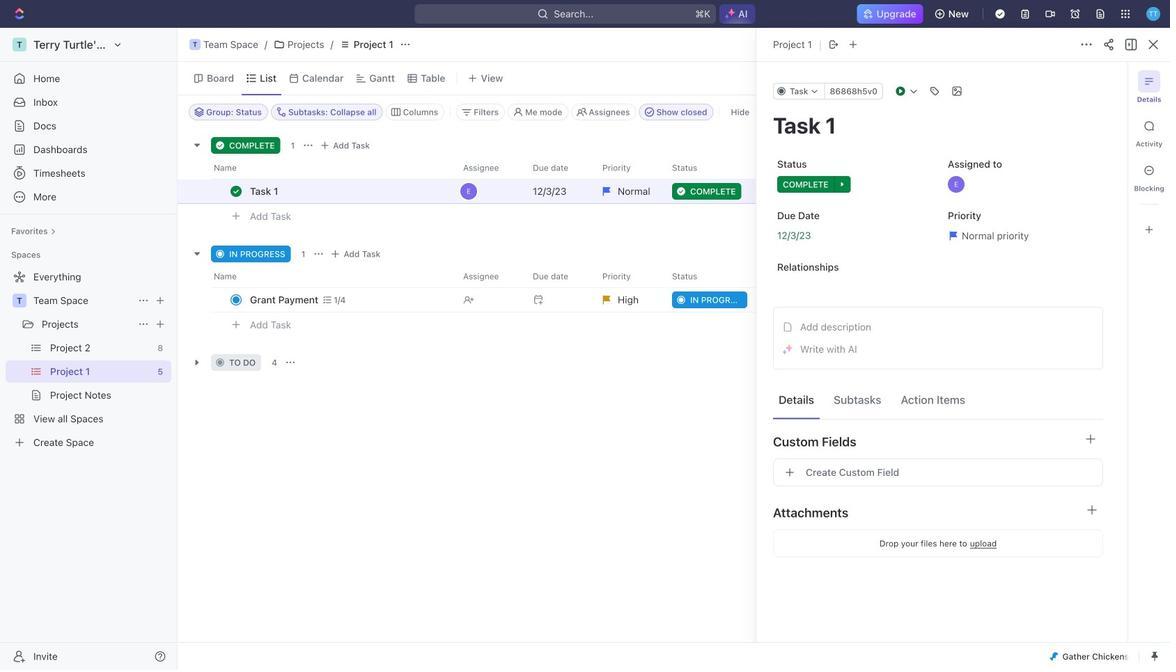 Task type: describe. For each thing, give the bounding box(es) containing it.
task sidebar navigation tab list
[[1134, 70, 1165, 241]]

terry turtle's workspace, , element
[[13, 38, 26, 52]]

0 horizontal spatial team space, , element
[[13, 294, 26, 308]]

Edit task name text field
[[773, 112, 1103, 139]]



Task type: locate. For each thing, give the bounding box(es) containing it.
Search tasks... text field
[[1023, 102, 1162, 123]]

tree inside sidebar navigation
[[6, 266, 171, 454]]

tree
[[6, 266, 171, 454]]

1 vertical spatial team space, , element
[[13, 294, 26, 308]]

1 horizontal spatial team space, , element
[[189, 39, 201, 50]]

sidebar navigation
[[0, 28, 180, 671]]

0 vertical spatial team space, , element
[[189, 39, 201, 50]]

drumstick bite image
[[1050, 653, 1058, 661]]

team space, , element
[[189, 39, 201, 50], [13, 294, 26, 308]]



Task type: vqa. For each thing, say whether or not it's contained in the screenshot.
drumstick bite ICON
yes



